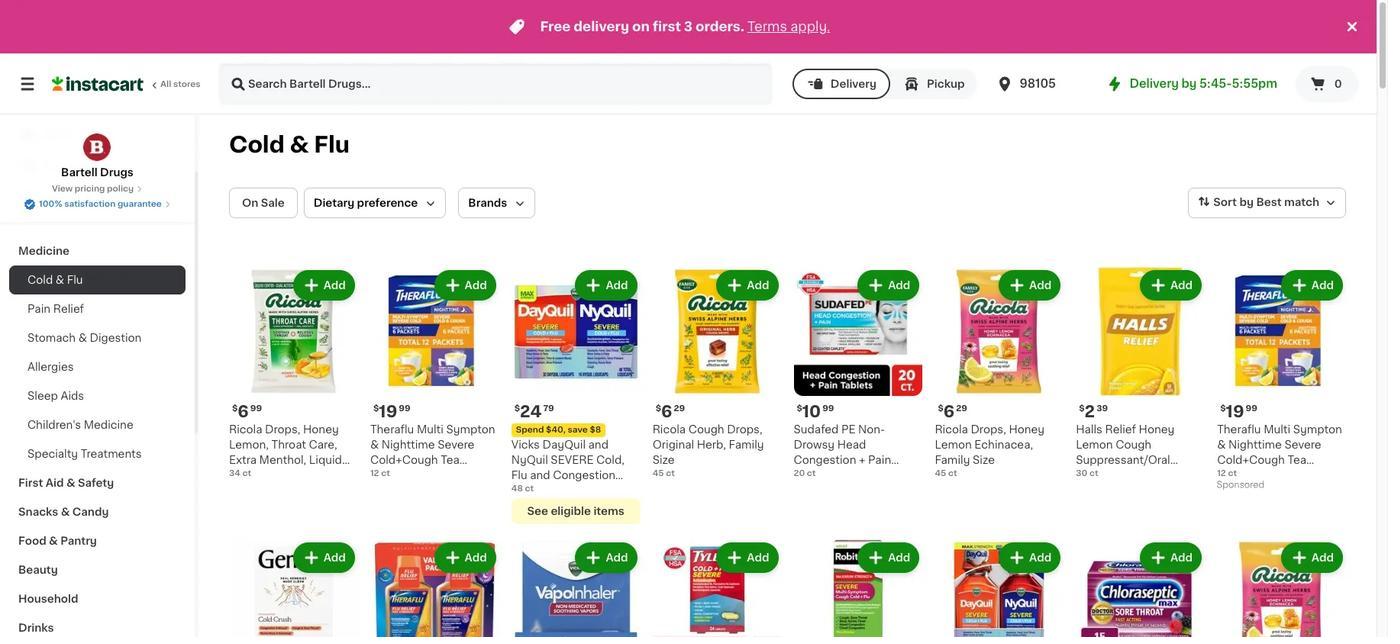 Task type: describe. For each thing, give the bounding box(es) containing it.
$40,
[[546, 426, 566, 435]]

extra
[[229, 455, 257, 466]]

non-
[[859, 425, 886, 435]]

drops inside ricola drops, honey lemon, throat care, extra menthol, liquid center, wrapped drops
[[323, 470, 355, 481]]

allergies
[[28, 362, 74, 373]]

$8
[[590, 426, 601, 435]]

menthol,
[[259, 455, 307, 466]]

5:55pm
[[1233, 78, 1278, 89]]

snacks & candy link
[[9, 498, 186, 527]]

dayquil
[[543, 440, 586, 451]]

free
[[540, 21, 571, 33]]

1 tea from the left
[[441, 455, 460, 466]]

drugs
[[100, 167, 134, 178]]

2 $ 19 99 from the left
[[1221, 404, 1258, 420]]

0 horizontal spatial medicine
[[18, 246, 70, 257]]

congestion inside vicks dayquil and nyquil severe cold, flu and congestion medicine, liquicaps
[[553, 470, 616, 481]]

stores
[[173, 80, 201, 89]]

treatments
[[81, 449, 142, 460]]

first
[[653, 21, 681, 33]]

apply.
[[791, 21, 831, 33]]

all stores link
[[52, 63, 202, 105]]

2 cold+cough from the left
[[1218, 455, 1286, 466]]

stomach & digestion link
[[9, 324, 186, 353]]

orders.
[[696, 21, 745, 33]]

dietary preference
[[314, 198, 418, 209]]

1 severe from the left
[[438, 440, 475, 451]]

29 for cough
[[674, 405, 685, 413]]

bartell drugs logo image
[[83, 133, 112, 162]]

pain relief link
[[9, 295, 186, 324]]

lists
[[43, 192, 69, 202]]

& up sponsored badge image
[[1218, 440, 1226, 451]]

family for herb,
[[729, 440, 764, 451]]

cold & flu link
[[9, 266, 186, 295]]

specialty treatments
[[28, 449, 142, 460]]

2 12 ct from the left
[[1218, 470, 1238, 478]]

by for delivery
[[1182, 78, 1197, 89]]

1 $ 19 99 from the left
[[373, 404, 411, 420]]

instacart logo image
[[52, 75, 144, 93]]

5:45-
[[1200, 78, 1233, 89]]

size for lemon
[[973, 455, 995, 466]]

sleep aids link
[[9, 382, 186, 411]]

care,
[[309, 440, 337, 451]]

100% satisfaction guarantee
[[39, 200, 162, 209]]

1 variety from the left
[[370, 470, 408, 481]]

pantry
[[60, 536, 97, 547]]

sort by
[[1214, 197, 1254, 208]]

pickup button
[[891, 69, 977, 99]]

all
[[160, 80, 171, 89]]

delivery for delivery by 5:45-5:55pm
[[1130, 78, 1179, 89]]

delivery button
[[793, 69, 891, 99]]

2 theraflu from the left
[[1218, 425, 1262, 435]]

spend $40, save $8
[[516, 426, 601, 435]]

flu inside vicks dayquil and nyquil severe cold, flu and congestion medicine, liquicaps
[[512, 470, 528, 481]]

34
[[229, 470, 240, 478]]

allergies link
[[9, 353, 186, 382]]

buy
[[43, 161, 64, 172]]

satisfaction
[[64, 200, 116, 209]]

relief for pain
[[53, 304, 84, 315]]

99 inside $ 10 99
[[823, 405, 835, 413]]

center,
[[229, 470, 268, 481]]

sponsored badge image
[[1218, 482, 1264, 490]]

30
[[1077, 470, 1088, 478]]

terms apply. link
[[748, 21, 831, 33]]

$ 6 29 for ricola drops, honey lemon echinacea, family size
[[938, 404, 968, 420]]

cough inside halls relief honey lemon cough suppressant/oral anesthetic menthol drops
[[1116, 440, 1152, 451]]

all stores
[[160, 80, 201, 89]]

cold inside 'link'
[[28, 275, 53, 286]]

ricola for ricola drops, honey lemon echinacea, family size 45 ct
[[935, 425, 969, 435]]

10
[[803, 404, 821, 420]]

drops, for lemon
[[971, 425, 1007, 435]]

& right the stomach
[[78, 333, 87, 344]]

food & pantry
[[18, 536, 97, 547]]

drops, inside ricola cough drops, original herb, family size 45 ct
[[727, 425, 763, 435]]

2
[[1085, 404, 1096, 420]]

suppressant/oral
[[1077, 455, 1171, 466]]

2 $ from the left
[[373, 405, 379, 413]]

$ 24 79
[[515, 404, 554, 420]]

1 19 from the left
[[379, 404, 397, 420]]

halls relief honey lemon cough suppressant/oral anesthetic menthol drops
[[1077, 425, 1182, 496]]

anesthetic
[[1077, 470, 1135, 481]]

delivery for delivery
[[831, 79, 877, 89]]

20 ct
[[794, 470, 816, 478]]

shop
[[43, 131, 71, 141]]

2 multi from the left
[[1264, 425, 1291, 435]]

caplets
[[828, 470, 869, 481]]

ricola drops, honey lemon echinacea, family size 45 ct
[[935, 425, 1045, 478]]

flu inside 'link'
[[67, 275, 83, 286]]

on
[[633, 21, 650, 33]]

buy it again
[[43, 161, 107, 172]]

vicks dayquil and nyquil severe cold, flu and congestion medicine, liquicaps
[[512, 440, 625, 496]]

2 sympton from the left
[[1294, 425, 1343, 435]]

beauty
[[18, 565, 58, 576]]

see eligible items button
[[512, 499, 641, 525]]

view
[[52, 185, 73, 193]]

it
[[67, 161, 75, 172]]

lemon,
[[229, 440, 269, 451]]

2 19 from the left
[[1226, 404, 1245, 420]]

limited time offer region
[[0, 0, 1344, 53]]

household
[[18, 594, 78, 605]]

1 cold+cough from the left
[[370, 455, 438, 466]]

2 pack from the left
[[1258, 470, 1284, 481]]

first aid & safety
[[18, 478, 114, 489]]

menthol
[[1138, 470, 1182, 481]]

ct inside ricola drops, honey lemon echinacea, family size 45 ct
[[949, 470, 958, 478]]

medicine,
[[512, 486, 564, 496]]

20
[[794, 470, 805, 478]]

2 nighttime from the left
[[1229, 440, 1283, 451]]

ct inside ricola cough drops, original herb, family size 45 ct
[[666, 470, 675, 478]]

delivery by 5:45-5:55pm
[[1130, 78, 1278, 89]]

1 pack from the left
[[411, 470, 437, 481]]

shop link
[[9, 121, 186, 151]]

service type group
[[793, 69, 977, 99]]

pickup
[[927, 79, 965, 89]]

food
[[18, 536, 46, 547]]

relief for halls
[[1106, 425, 1137, 435]]

cough inside ricola cough drops, original herb, family size 45 ct
[[689, 425, 725, 435]]

1 horizontal spatial and
[[589, 440, 609, 451]]

children's medicine link
[[9, 411, 186, 440]]

brands
[[469, 198, 508, 209]]

sale
[[261, 198, 285, 209]]

save
[[568, 426, 588, 435]]

6 for ricola drops, honey lemon echinacea, family size
[[944, 404, 955, 420]]

$ inside $ 24 79
[[515, 405, 520, 413]]

family for echinacea,
[[935, 455, 971, 466]]

congestion inside sudafed pe non- drowsy head congestion + pain relief caplets
[[794, 455, 857, 466]]

product group containing 10
[[794, 267, 923, 481]]



Task type: vqa. For each thing, say whether or not it's contained in the screenshot.
0% to the top
no



Task type: locate. For each thing, give the bounding box(es) containing it.
2 6 from the left
[[662, 404, 673, 420]]

$ inside $ 10 99
[[797, 405, 803, 413]]

lemon inside ricola drops, honey lemon echinacea, family size 45 ct
[[935, 440, 972, 451]]

6 up original
[[662, 404, 673, 420]]

by right "sort" at the right top
[[1240, 197, 1254, 208]]

2 size from the left
[[973, 455, 995, 466]]

0 vertical spatial by
[[1182, 78, 1197, 89]]

lemon for ricola
[[935, 440, 972, 451]]

1 horizontal spatial $ 6 29
[[938, 404, 968, 420]]

1 vertical spatial relief
[[1106, 425, 1137, 435]]

buy it again link
[[9, 151, 186, 182]]

45 inside ricola cough drops, original herb, family size 45 ct
[[653, 470, 664, 478]]

& inside 'link'
[[56, 275, 64, 286]]

herb,
[[697, 440, 726, 451]]

1 horizontal spatial 12 ct
[[1218, 470, 1238, 478]]

delivery
[[574, 21, 630, 33]]

3 drops, from the left
[[971, 425, 1007, 435]]

lemon inside halls relief honey lemon cough suppressant/oral anesthetic menthol drops
[[1077, 440, 1114, 451]]

relief up stomach & digestion
[[53, 304, 84, 315]]

1 horizontal spatial $ 19 99
[[1221, 404, 1258, 420]]

6 for ricola cough drops, original herb, family size
[[662, 404, 673, 420]]

$ inside $ 2 39
[[1080, 405, 1085, 413]]

0 horizontal spatial 45
[[653, 470, 664, 478]]

2 horizontal spatial honey
[[1139, 425, 1175, 435]]

2 12 from the left
[[1218, 470, 1227, 478]]

3
[[684, 21, 693, 33]]

0 horizontal spatial drops
[[323, 470, 355, 481]]

drops, for lemon,
[[265, 425, 301, 435]]

6 up ricola drops, honey lemon echinacea, family size 45 ct
[[944, 404, 955, 420]]

ricola drops, honey lemon, throat care, extra menthol, liquid center, wrapped drops
[[229, 425, 355, 481]]

dietary
[[314, 198, 355, 209]]

2 honey from the left
[[1009, 425, 1045, 435]]

2 variety from the left
[[1218, 470, 1255, 481]]

$ 10 99
[[797, 404, 835, 420]]

preference
[[357, 198, 418, 209]]

cold,
[[597, 455, 625, 466]]

bartell
[[61, 167, 98, 178]]

cough up "herb,"
[[689, 425, 725, 435]]

0 vertical spatial family
[[729, 440, 764, 451]]

1 horizontal spatial theraflu
[[1218, 425, 1262, 435]]

product group containing 24
[[512, 267, 641, 525]]

1 horizontal spatial 12
[[1218, 470, 1227, 478]]

relief
[[53, 304, 84, 315], [1106, 425, 1137, 435], [794, 470, 825, 481]]

48
[[512, 485, 523, 493]]

drops, inside ricola drops, honey lemon, throat care, extra menthol, liquid center, wrapped drops
[[265, 425, 301, 435]]

drops,
[[265, 425, 301, 435], [727, 425, 763, 435], [971, 425, 1007, 435]]

19
[[379, 404, 397, 420], [1226, 404, 1245, 420]]

3 99 from the left
[[823, 405, 835, 413]]

lemon down halls
[[1077, 440, 1114, 451]]

2 horizontal spatial 6
[[944, 404, 955, 420]]

1 horizontal spatial 6
[[662, 404, 673, 420]]

0 horizontal spatial cold
[[28, 275, 53, 286]]

congestion down drowsy
[[794, 455, 857, 466]]

lists link
[[9, 182, 186, 212]]

0 horizontal spatial 6
[[238, 404, 249, 420]]

0 horizontal spatial theraflu
[[370, 425, 414, 435]]

product group containing 2
[[1077, 267, 1206, 496]]

4 99 from the left
[[1246, 405, 1258, 413]]

Best match Sort by field
[[1189, 188, 1347, 218]]

congestion up liquicaps
[[553, 470, 616, 481]]

stomach & digestion
[[28, 333, 142, 344]]

99 inside $ 6 99
[[250, 405, 262, 413]]

2 horizontal spatial ricola
[[935, 425, 969, 435]]

0 horizontal spatial 12
[[370, 470, 379, 478]]

sudafed pe non- drowsy head congestion + pain relief caplets
[[794, 425, 892, 481]]

& right food
[[49, 536, 58, 547]]

honey up suppressant/oral on the right bottom of the page
[[1139, 425, 1175, 435]]

eligible
[[551, 506, 591, 517]]

sleep aids
[[28, 391, 84, 402]]

medicine link
[[9, 237, 186, 266]]

flu up dietary
[[314, 134, 350, 156]]

honey up care,
[[303, 425, 339, 435]]

7 $ from the left
[[1080, 405, 1085, 413]]

1 vertical spatial flu
[[67, 275, 83, 286]]

0 horizontal spatial pack
[[411, 470, 437, 481]]

1 horizontal spatial honey
[[1009, 425, 1045, 435]]

2 vertical spatial flu
[[512, 470, 528, 481]]

1 drops, from the left
[[265, 425, 301, 435]]

6 up lemon,
[[238, 404, 249, 420]]

0 horizontal spatial cold & flu
[[28, 275, 83, 286]]

0 vertical spatial pain
[[28, 304, 50, 315]]

2 theraflu multi sympton & nighttime severe cold+cough tea variety pack from the left
[[1218, 425, 1343, 481]]

ct
[[243, 470, 251, 478], [381, 470, 390, 478], [666, 470, 675, 478], [807, 470, 816, 478], [949, 470, 958, 478], [1090, 470, 1099, 478], [1229, 470, 1238, 478], [525, 485, 534, 493]]

29 up original
[[674, 405, 685, 413]]

1 horizontal spatial theraflu multi sympton & nighttime severe cold+cough tea variety pack
[[1218, 425, 1343, 481]]

2 29 from the left
[[957, 405, 968, 413]]

1 horizontal spatial flu
[[314, 134, 350, 156]]

delivery inside button
[[831, 79, 877, 89]]

aids
[[61, 391, 84, 402]]

12 ct
[[370, 470, 390, 478], [1218, 470, 1238, 478]]

45 for ricola drops, honey lemon echinacea, family size
[[935, 470, 947, 478]]

1 horizontal spatial 29
[[957, 405, 968, 413]]

3 ricola from the left
[[935, 425, 969, 435]]

lemon left echinacea,
[[935, 440, 972, 451]]

3 6 from the left
[[944, 404, 955, 420]]

vicks
[[512, 440, 540, 451]]

$ 6 29 for ricola cough drops, original herb, family size
[[656, 404, 685, 420]]

pain
[[28, 304, 50, 315], [869, 455, 892, 466]]

45 for ricola cough drops, original herb, family size
[[653, 470, 664, 478]]

medicine
[[18, 246, 70, 257], [84, 420, 133, 431]]

wrapped
[[271, 470, 320, 481]]

0 vertical spatial cough
[[689, 425, 725, 435]]

& up on sale "button"
[[290, 134, 309, 156]]

1 vertical spatial cold & flu
[[28, 275, 83, 286]]

size down echinacea,
[[973, 455, 995, 466]]

0 vertical spatial relief
[[53, 304, 84, 315]]

45 inside ricola drops, honey lemon echinacea, family size 45 ct
[[935, 470, 947, 478]]

2 99 from the left
[[399, 405, 411, 413]]

relief down 39
[[1106, 425, 1137, 435]]

1 horizontal spatial size
[[973, 455, 995, 466]]

add
[[324, 280, 346, 291], [465, 280, 487, 291], [606, 280, 628, 291], [747, 280, 770, 291], [889, 280, 911, 291], [1030, 280, 1052, 291], [1171, 280, 1193, 291], [1312, 280, 1335, 291], [324, 553, 346, 564], [465, 553, 487, 564], [606, 553, 628, 564], [747, 553, 770, 564], [889, 553, 911, 564], [1030, 553, 1052, 564], [1171, 553, 1193, 564], [1312, 553, 1335, 564]]

1 horizontal spatial lemon
[[1077, 440, 1114, 451]]

1 vertical spatial medicine
[[84, 420, 133, 431]]

1 12 from the left
[[370, 470, 379, 478]]

ricola inside ricola drops, honey lemon echinacea, family size 45 ct
[[935, 425, 969, 435]]

1 nighttime from the left
[[382, 440, 435, 451]]

by left 5:45-
[[1182, 78, 1197, 89]]

sympton
[[446, 425, 495, 435], [1294, 425, 1343, 435]]

0 vertical spatial and
[[589, 440, 609, 451]]

0 horizontal spatial theraflu multi sympton & nighttime severe cold+cough tea variety pack
[[370, 425, 495, 481]]

size inside ricola drops, honey lemon echinacea, family size 45 ct
[[973, 455, 995, 466]]

99
[[250, 405, 262, 413], [399, 405, 411, 413], [823, 405, 835, 413], [1246, 405, 1258, 413]]

1 sympton from the left
[[446, 425, 495, 435]]

drops inside halls relief honey lemon cough suppressant/oral anesthetic menthol drops
[[1077, 486, 1109, 496]]

1 horizontal spatial cold & flu
[[229, 134, 350, 156]]

children's medicine
[[28, 420, 133, 431]]

1 ricola from the left
[[229, 425, 262, 435]]

+
[[859, 455, 866, 466]]

79
[[543, 405, 554, 413]]

cough
[[689, 425, 725, 435], [1116, 440, 1152, 451]]

1 horizontal spatial 45
[[935, 470, 947, 478]]

0 horizontal spatial flu
[[67, 275, 83, 286]]

2 lemon from the left
[[1077, 440, 1114, 451]]

relief inside halls relief honey lemon cough suppressant/oral anesthetic menthol drops
[[1106, 425, 1137, 435]]

1 $ 6 29 from the left
[[656, 404, 685, 420]]

8 $ from the left
[[1221, 405, 1226, 413]]

1 horizontal spatial ricola
[[653, 425, 686, 435]]

1 horizontal spatial nighttime
[[1229, 440, 1283, 451]]

0 vertical spatial cold
[[229, 134, 285, 156]]

& up the pain relief
[[56, 275, 64, 286]]

0 horizontal spatial tea
[[441, 455, 460, 466]]

ricola inside ricola drops, honey lemon, throat care, extra menthol, liquid center, wrapped drops
[[229, 425, 262, 435]]

cold up on sale "button"
[[229, 134, 285, 156]]

0 horizontal spatial ricola
[[229, 425, 262, 435]]

2 drops, from the left
[[727, 425, 763, 435]]

0 vertical spatial medicine
[[18, 246, 70, 257]]

1 horizontal spatial drops
[[1077, 486, 1109, 496]]

pe
[[842, 425, 856, 435]]

severe
[[551, 455, 594, 466]]

1 horizontal spatial delivery
[[1130, 78, 1179, 89]]

drowsy
[[794, 440, 835, 451]]

1 size from the left
[[653, 455, 675, 466]]

family inside ricola drops, honey lemon echinacea, family size 45 ct
[[935, 455, 971, 466]]

1 horizontal spatial variety
[[1218, 470, 1255, 481]]

1 horizontal spatial pain
[[869, 455, 892, 466]]

sort
[[1214, 197, 1238, 208]]

1 theraflu from the left
[[370, 425, 414, 435]]

& right care,
[[370, 440, 379, 451]]

halls
[[1077, 425, 1103, 435]]

honey up echinacea,
[[1009, 425, 1045, 435]]

Search field
[[220, 64, 771, 104]]

sleep
[[28, 391, 58, 402]]

0 horizontal spatial family
[[729, 440, 764, 451]]

1 horizontal spatial drops,
[[727, 425, 763, 435]]

relief down drowsy
[[794, 470, 825, 481]]

ricola for ricola drops, honey lemon, throat care, extra menthol, liquid center, wrapped drops
[[229, 425, 262, 435]]

2 vertical spatial relief
[[794, 470, 825, 481]]

1 horizontal spatial cold
[[229, 134, 285, 156]]

by for sort
[[1240, 197, 1254, 208]]

theraflu multi sympton & nighttime severe cold+cough tea variety pack
[[370, 425, 495, 481], [1218, 425, 1343, 481]]

size down original
[[653, 455, 675, 466]]

bartell drugs link
[[61, 133, 134, 180]]

0 horizontal spatial by
[[1182, 78, 1197, 89]]

3 $ from the left
[[515, 405, 520, 413]]

0 horizontal spatial honey
[[303, 425, 339, 435]]

multi
[[417, 425, 444, 435], [1264, 425, 1291, 435]]

0 horizontal spatial 29
[[674, 405, 685, 413]]

$
[[232, 405, 238, 413], [373, 405, 379, 413], [515, 405, 520, 413], [656, 405, 662, 413], [797, 405, 803, 413], [938, 405, 944, 413], [1080, 405, 1085, 413], [1221, 405, 1226, 413]]

0 horizontal spatial nighttime
[[382, 440, 435, 451]]

1 vertical spatial by
[[1240, 197, 1254, 208]]

98105
[[1020, 78, 1057, 89]]

stomach
[[28, 333, 76, 344]]

best match
[[1257, 197, 1320, 208]]

1 $ from the left
[[232, 405, 238, 413]]

1 horizontal spatial multi
[[1264, 425, 1291, 435]]

ricola cough drops, original herb, family size 45 ct
[[653, 425, 764, 478]]

pricing
[[75, 185, 105, 193]]

6 $ from the left
[[938, 405, 944, 413]]

drops down 30 ct
[[1077, 486, 1109, 496]]

and up the medicine,
[[530, 470, 550, 481]]

1 horizontal spatial congestion
[[794, 455, 857, 466]]

flu up '48'
[[512, 470, 528, 481]]

0 horizontal spatial lemon
[[935, 440, 972, 451]]

again
[[77, 161, 107, 172]]

0 vertical spatial cold & flu
[[229, 134, 350, 156]]

honey inside halls relief honey lemon cough suppressant/oral anesthetic menthol drops
[[1139, 425, 1175, 435]]

1 vertical spatial cold
[[28, 275, 53, 286]]

2 45 from the left
[[935, 470, 947, 478]]

$ 6 29 up original
[[656, 404, 685, 420]]

0 horizontal spatial multi
[[417, 425, 444, 435]]

1 horizontal spatial sympton
[[1294, 425, 1343, 435]]

29 for drops,
[[957, 405, 968, 413]]

& right the aid
[[66, 478, 75, 489]]

drops, inside ricola drops, honey lemon echinacea, family size 45 ct
[[971, 425, 1007, 435]]

cold & flu up sale
[[229, 134, 350, 156]]

see eligible items
[[527, 506, 625, 517]]

1 horizontal spatial cold+cough
[[1218, 455, 1286, 466]]

2 severe from the left
[[1285, 440, 1322, 451]]

2 tea from the left
[[1288, 455, 1307, 466]]

2 horizontal spatial relief
[[1106, 425, 1137, 435]]

1 99 from the left
[[250, 405, 262, 413]]

2 ricola from the left
[[653, 425, 686, 435]]

0 horizontal spatial 19
[[379, 404, 397, 420]]

30 ct
[[1077, 470, 1099, 478]]

0 horizontal spatial sympton
[[446, 425, 495, 435]]

original
[[653, 440, 694, 451]]

by inside 'field'
[[1240, 197, 1254, 208]]

1 horizontal spatial tea
[[1288, 455, 1307, 466]]

2 $ 6 29 from the left
[[938, 404, 968, 420]]

3 honey from the left
[[1139, 425, 1175, 435]]

pain up the stomach
[[28, 304, 50, 315]]

0 horizontal spatial cough
[[689, 425, 725, 435]]

1 horizontal spatial cough
[[1116, 440, 1152, 451]]

and
[[589, 440, 609, 451], [530, 470, 550, 481]]

1 29 from the left
[[674, 405, 685, 413]]

lemon
[[935, 440, 972, 451], [1077, 440, 1114, 451]]

medicine up treatments
[[84, 420, 133, 431]]

1 vertical spatial pain
[[869, 455, 892, 466]]

pain right +
[[869, 455, 892, 466]]

1 45 from the left
[[653, 470, 664, 478]]

cold up the pain relief
[[28, 275, 53, 286]]

1 honey from the left
[[303, 425, 339, 435]]

family inside ricola cough drops, original herb, family size 45 ct
[[729, 440, 764, 451]]

cough up suppressant/oral on the right bottom of the page
[[1116, 440, 1152, 451]]

size
[[653, 455, 675, 466], [973, 455, 995, 466]]

1 horizontal spatial medicine
[[84, 420, 133, 431]]

4 $ from the left
[[656, 405, 662, 413]]

0 horizontal spatial $ 19 99
[[373, 404, 411, 420]]

variety
[[370, 470, 408, 481], [1218, 470, 1255, 481]]

by
[[1182, 78, 1197, 89], [1240, 197, 1254, 208]]

0 horizontal spatial and
[[530, 470, 550, 481]]

1 vertical spatial congestion
[[553, 470, 616, 481]]

honey for 6
[[303, 425, 339, 435]]

39
[[1097, 405, 1109, 413]]

beauty link
[[9, 556, 186, 585]]

brands button
[[459, 188, 536, 218]]

honey inside ricola drops, honey lemon, throat care, extra menthol, liquid center, wrapped drops
[[303, 425, 339, 435]]

0 horizontal spatial 12 ct
[[370, 470, 390, 478]]

& left 'candy' on the left of the page
[[61, 507, 70, 518]]

cold & flu up the pain relief
[[28, 275, 83, 286]]

ricola inside ricola cough drops, original herb, family size 45 ct
[[653, 425, 686, 435]]

drinks
[[18, 623, 54, 634]]

honey for 2
[[1139, 425, 1175, 435]]

2 horizontal spatial flu
[[512, 470, 528, 481]]

pack
[[411, 470, 437, 481], [1258, 470, 1284, 481]]

0 vertical spatial drops
[[323, 470, 355, 481]]

None search field
[[218, 63, 773, 105]]

cold & flu
[[229, 134, 350, 156], [28, 275, 83, 286]]

0 vertical spatial congestion
[[794, 455, 857, 466]]

first aid & safety link
[[9, 469, 186, 498]]

view pricing policy
[[52, 185, 134, 193]]

and down $8
[[589, 440, 609, 451]]

1 horizontal spatial pack
[[1258, 470, 1284, 481]]

flu up the pain relief
[[67, 275, 83, 286]]

24
[[520, 404, 542, 420]]

1 vertical spatial cough
[[1116, 440, 1152, 451]]

0 horizontal spatial variety
[[370, 470, 408, 481]]

1 lemon from the left
[[935, 440, 972, 451]]

delivery by 5:45-5:55pm link
[[1106, 75, 1278, 93]]

bartell drugs
[[61, 167, 134, 178]]

0 horizontal spatial pain
[[28, 304, 50, 315]]

ricola for ricola cough drops, original herb, family size 45 ct
[[653, 425, 686, 435]]

0 horizontal spatial cold+cough
[[370, 455, 438, 466]]

safety
[[78, 478, 114, 489]]

1 vertical spatial drops
[[1077, 486, 1109, 496]]

$ 6 29 up ricola drops, honey lemon echinacea, family size 45 ct
[[938, 404, 968, 420]]

$ inside $ 6 99
[[232, 405, 238, 413]]

1 12 ct from the left
[[370, 470, 390, 478]]

echinacea,
[[975, 440, 1034, 451]]

34 ct
[[229, 470, 251, 478]]

specialty treatments link
[[9, 440, 186, 469]]

1 horizontal spatial by
[[1240, 197, 1254, 208]]

cold & flu inside cold & flu 'link'
[[28, 275, 83, 286]]

0 horizontal spatial relief
[[53, 304, 84, 315]]

0 horizontal spatial congestion
[[553, 470, 616, 481]]

dietary preference button
[[304, 188, 446, 218]]

1 vertical spatial and
[[530, 470, 550, 481]]

1 theraflu multi sympton & nighttime severe cold+cough tea variety pack from the left
[[370, 425, 495, 481]]

0 button
[[1296, 66, 1359, 102]]

size for original
[[653, 455, 675, 466]]

1 horizontal spatial family
[[935, 455, 971, 466]]

1 multi from the left
[[417, 425, 444, 435]]

see
[[527, 506, 548, 517]]

size inside ricola cough drops, original herb, family size 45 ct
[[653, 455, 675, 466]]

29 up ricola drops, honey lemon echinacea, family size 45 ct
[[957, 405, 968, 413]]

liquid
[[309, 455, 342, 466]]

drops down liquid
[[323, 470, 355, 481]]

6 for ricola drops, honey lemon, throat care, extra menthol, liquid center, wrapped drops
[[238, 404, 249, 420]]

1 vertical spatial family
[[935, 455, 971, 466]]

0 horizontal spatial size
[[653, 455, 675, 466]]

0 vertical spatial flu
[[314, 134, 350, 156]]

1 6 from the left
[[238, 404, 249, 420]]

0 horizontal spatial severe
[[438, 440, 475, 451]]

lemon for halls
[[1077, 440, 1114, 451]]

48 ct
[[512, 485, 534, 493]]

0 horizontal spatial $ 6 29
[[656, 404, 685, 420]]

product group
[[229, 267, 358, 481], [370, 267, 499, 481], [512, 267, 641, 525], [653, 267, 782, 480], [794, 267, 923, 481], [935, 267, 1064, 480], [1077, 267, 1206, 496], [1218, 267, 1347, 494], [229, 540, 358, 638], [370, 540, 499, 638], [512, 540, 641, 638], [653, 540, 782, 638], [794, 540, 923, 638], [935, 540, 1064, 638], [1077, 540, 1206, 638], [1218, 540, 1347, 638]]

0 horizontal spatial drops,
[[265, 425, 301, 435]]

medicine down 100%
[[18, 246, 70, 257]]

5 $ from the left
[[797, 405, 803, 413]]

2 horizontal spatial drops,
[[971, 425, 1007, 435]]

honey inside ricola drops, honey lemon echinacea, family size 45 ct
[[1009, 425, 1045, 435]]

0 horizontal spatial delivery
[[831, 79, 877, 89]]

relief inside sudafed pe non- drowsy head congestion + pain relief caplets
[[794, 470, 825, 481]]

pain inside sudafed pe non- drowsy head congestion + pain relief caplets
[[869, 455, 892, 466]]



